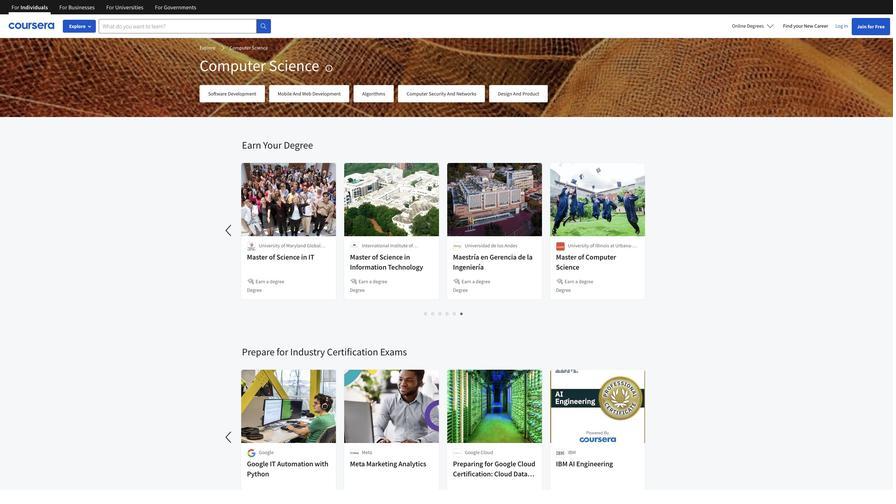 Task type: vqa. For each thing, say whether or not it's contained in the screenshot.
5 "button"
yes



Task type: describe. For each thing, give the bounding box(es) containing it.
degree for master of computer science
[[556, 287, 571, 293]]

universidad
[[465, 242, 490, 249]]

career
[[815, 23, 829, 29]]

industry
[[290, 346, 325, 358]]

of for information
[[372, 252, 378, 261]]

explore button
[[63, 20, 96, 33]]

certification:
[[453, 469, 493, 478]]

meta for meta
[[362, 449, 372, 456]]

maryland
[[286, 242, 306, 249]]

engineer
[[453, 479, 480, 488]]

earn for maestría en gerencia de la ingeniería
[[462, 278, 472, 285]]

google it automation with python
[[247, 459, 329, 478]]

for universities
[[106, 4, 143, 11]]

3 button
[[437, 310, 444, 318]]

4
[[446, 310, 449, 317]]

at
[[611, 242, 615, 249]]

5 button
[[451, 310, 458, 318]]

preparing
[[453, 459, 483, 468]]

your
[[263, 139, 282, 152]]

computer inside the master of computer science
[[586, 252, 617, 261]]

1 button
[[423, 310, 430, 318]]

master for master of computer science
[[556, 252, 577, 261]]

de inside maestría en gerencia de la ingeniería
[[518, 252, 526, 261]]

with
[[315, 459, 329, 468]]

maestría en gerencia de la ingeniería
[[453, 252, 533, 272]]

a for master of computer science
[[576, 278, 578, 285]]

product
[[523, 90, 539, 97]]

development inside "link"
[[313, 90, 341, 97]]

list inside the earn your degree carousel element
[[242, 310, 646, 318]]

a for master of science in information technology
[[369, 278, 372, 285]]

data
[[514, 469, 528, 478]]

earn left your
[[242, 139, 261, 152]]

banner navigation
[[6, 0, 202, 14]]

1 development from the left
[[228, 90, 256, 97]]

mobile and web development link
[[269, 85, 350, 102]]

earn your degree carousel element
[[0, 117, 652, 324]]

in for master of science in it
[[301, 252, 307, 261]]

preparing for google cloud certification: cloud data engineer
[[453, 459, 536, 488]]

4 button
[[444, 310, 451, 318]]

governments
[[164, 4, 196, 11]]

university of illinois at urbana- champaign
[[568, 242, 633, 256]]

degrees
[[747, 23, 764, 29]]

previous slide image for prepare for industry certification exams
[[221, 429, 238, 446]]

meta marketing analytics
[[350, 459, 427, 468]]

information
[[350, 263, 387, 272]]

explore inside explore 'popup button'
[[69, 23, 86, 29]]

for for join
[[868, 23, 875, 30]]

google cloud
[[465, 449, 493, 456]]

join for free link
[[852, 18, 891, 35]]

earn a degree for master of computer science
[[565, 278, 594, 285]]

meta for meta marketing analytics
[[350, 459, 365, 468]]

ai
[[569, 459, 575, 468]]

for for preparing
[[485, 459, 493, 468]]

prepare for industry certification exams carousel element
[[0, 324, 652, 490]]

campus
[[259, 250, 276, 256]]

of for urbana-
[[590, 242, 595, 249]]

design and product link
[[490, 85, 548, 102]]

in
[[845, 23, 849, 29]]

your
[[794, 23, 803, 29]]

for for governments
[[155, 4, 163, 11]]

What do you want to learn? text field
[[99, 19, 257, 33]]

earn a degree for maestría en gerencia de la ingeniería
[[462, 278, 491, 285]]

gerencia
[[490, 252, 517, 261]]

los
[[498, 242, 504, 249]]

3
[[439, 310, 442, 317]]

exams
[[380, 346, 407, 358]]

for individuals
[[11, 4, 48, 11]]

of for it
[[269, 252, 275, 261]]

prepare
[[242, 346, 275, 358]]

individuals
[[21, 4, 48, 11]]

a for master of science in it
[[266, 278, 269, 285]]

mobile and web development
[[278, 90, 341, 97]]

find your new career
[[784, 23, 829, 29]]

degree for information
[[373, 278, 387, 285]]

science inside master of science in information technology
[[380, 252, 403, 261]]

ingeniería
[[453, 263, 484, 272]]

earn your degree
[[242, 139, 313, 152]]

log
[[836, 23, 844, 29]]

of inside the master of computer science
[[578, 252, 584, 261]]

software development
[[208, 90, 256, 97]]

degree for la
[[476, 278, 491, 285]]

ibm for ibm ai engineering
[[556, 459, 568, 468]]

explore link
[[200, 44, 215, 52]]

log in
[[836, 23, 849, 29]]

web
[[302, 90, 312, 97]]

free
[[876, 23, 885, 30]]

log in link
[[832, 22, 852, 30]]

find
[[784, 23, 793, 29]]

master for master of science in information technology
[[350, 252, 371, 261]]

universities
[[115, 4, 143, 11]]

university of maryland global campus
[[259, 242, 321, 256]]

computer right explore link
[[230, 45, 251, 51]]

find your new career link
[[780, 22, 832, 31]]

google for google it automation with python
[[247, 459, 269, 468]]

computer security and networks
[[407, 90, 477, 97]]

design
[[498, 90, 512, 97]]

for for businesses
[[59, 4, 67, 11]]

and for design
[[513, 90, 522, 97]]

online degrees
[[733, 23, 764, 29]]

6 button
[[458, 310, 466, 318]]

for for universities
[[106, 4, 114, 11]]

previous slide image for earn your degree
[[221, 222, 238, 239]]



Task type: locate. For each thing, give the bounding box(es) containing it.
2 horizontal spatial master
[[556, 252, 577, 261]]

prepare for industry certification exams
[[242, 346, 407, 358]]

in inside master of science in information technology
[[404, 252, 410, 261]]

google inside preparing for google cloud certification: cloud data engineer
[[495, 459, 516, 468]]

global
[[307, 242, 321, 249]]

for for prepare
[[277, 346, 288, 358]]

2 university from the left
[[568, 242, 589, 249]]

of inside master of science in information technology
[[372, 252, 378, 261]]

1 horizontal spatial de
[[518, 252, 526, 261]]

for left individuals
[[11, 4, 19, 11]]

1 in from the left
[[301, 252, 307, 261]]

0 horizontal spatial in
[[301, 252, 307, 261]]

google for google
[[259, 449, 274, 456]]

0 vertical spatial explore
[[69, 23, 86, 29]]

cloud
[[481, 449, 493, 456], [518, 459, 536, 468], [495, 469, 512, 478]]

earn down 'ingeniería'
[[462, 278, 472, 285]]

1 vertical spatial computer science
[[200, 56, 320, 75]]

2 development from the left
[[313, 90, 341, 97]]

software development link
[[200, 85, 265, 102]]

earn a degree down 'ingeniería'
[[462, 278, 491, 285]]

0 horizontal spatial university
[[259, 242, 280, 249]]

university of illinois at urbana-champaign image
[[556, 242, 565, 251]]

join for free
[[858, 23, 885, 30]]

google inside google it automation with python
[[247, 459, 269, 468]]

mobile
[[278, 90, 292, 97]]

2 a from the left
[[369, 278, 372, 285]]

meta
[[362, 449, 372, 456], [350, 459, 365, 468]]

3 a from the left
[[473, 278, 475, 285]]

2 master from the left
[[350, 252, 371, 261]]

previous slide image
[[221, 222, 238, 239], [221, 429, 238, 446]]

1 for from the left
[[11, 4, 19, 11]]

earn down information
[[359, 278, 368, 285]]

for left governments
[[155, 4, 163, 11]]

google right google "image"
[[259, 449, 274, 456]]

0 vertical spatial it
[[309, 252, 314, 261]]

0 vertical spatial computer science
[[230, 45, 268, 51]]

and inside "link"
[[293, 90, 301, 97]]

and for mobile
[[293, 90, 301, 97]]

earn a degree down information
[[359, 278, 387, 285]]

computer up software development link
[[200, 56, 266, 75]]

0 horizontal spatial master
[[247, 252, 268, 261]]

in down maryland
[[301, 252, 307, 261]]

algorithms
[[363, 90, 385, 97]]

1 university from the left
[[259, 242, 280, 249]]

for businesses
[[59, 4, 95, 11]]

it inside the earn your degree carousel element
[[309, 252, 314, 261]]

list containing 1
[[242, 310, 646, 318]]

for left businesses on the left
[[59, 4, 67, 11]]

0 horizontal spatial it
[[270, 459, 276, 468]]

and
[[293, 90, 301, 97], [447, 90, 456, 97], [513, 90, 522, 97]]

a down information
[[369, 278, 372, 285]]

meta image
[[350, 449, 359, 458]]

1 horizontal spatial it
[[309, 252, 314, 261]]

earn down the master of computer science
[[565, 278, 575, 285]]

2 earn a degree from the left
[[359, 278, 387, 285]]

universidad de los andes image
[[453, 242, 462, 251]]

0 horizontal spatial ibm
[[556, 459, 568, 468]]

google up preparing
[[465, 449, 480, 456]]

0 horizontal spatial for
[[277, 346, 288, 358]]

international institute of information technology, hyderabad image
[[350, 242, 359, 251]]

degree for it
[[270, 278, 284, 285]]

cloud up preparing
[[481, 449, 493, 456]]

computer security and networks link
[[398, 85, 485, 102]]

engineering
[[577, 459, 613, 468]]

development right the 'software'
[[228, 90, 256, 97]]

online
[[733, 23, 746, 29]]

1 vertical spatial meta
[[350, 459, 365, 468]]

university for computer
[[568, 242, 589, 249]]

a down the master of computer science
[[576, 278, 578, 285]]

for governments
[[155, 4, 196, 11]]

google up 'python'
[[247, 459, 269, 468]]

2 for from the left
[[59, 4, 67, 11]]

1 master from the left
[[247, 252, 268, 261]]

maestría
[[453, 252, 480, 261]]

2 degree from the left
[[373, 278, 387, 285]]

1 horizontal spatial development
[[313, 90, 341, 97]]

master down international institute of information technology, hyderabad image
[[350, 252, 371, 261]]

1 vertical spatial for
[[277, 346, 288, 358]]

1 vertical spatial it
[[270, 459, 276, 468]]

1 and from the left
[[293, 90, 301, 97]]

0 horizontal spatial de
[[491, 242, 497, 249]]

computer science
[[230, 45, 268, 51], [200, 56, 320, 75]]

design and product
[[498, 90, 539, 97]]

0 vertical spatial ibm
[[568, 449, 576, 456]]

computer
[[230, 45, 251, 51], [200, 56, 266, 75], [407, 90, 428, 97], [586, 252, 617, 261]]

0 vertical spatial de
[[491, 242, 497, 249]]

0 vertical spatial for
[[868, 23, 875, 30]]

master down university of maryland global campus image
[[247, 252, 268, 261]]

1 vertical spatial cloud
[[518, 459, 536, 468]]

master of science in it
[[247, 252, 314, 261]]

master of computer science
[[556, 252, 617, 272]]

2 vertical spatial cloud
[[495, 469, 512, 478]]

master down university of illinois at urbana-champaign image
[[556, 252, 577, 261]]

of inside university of maryland global campus
[[281, 242, 285, 249]]

earn for master of science in it
[[256, 278, 265, 285]]

networks
[[457, 90, 477, 97]]

university inside university of maryland global campus
[[259, 242, 280, 249]]

2 button
[[430, 310, 437, 318]]

5
[[453, 310, 456, 317]]

1 vertical spatial de
[[518, 252, 526, 261]]

master inside master of science in information technology
[[350, 252, 371, 261]]

online degrees button
[[727, 18, 780, 34]]

3 and from the left
[[513, 90, 522, 97]]

of inside university of illinois at urbana- champaign
[[590, 242, 595, 249]]

outlined info action image
[[325, 64, 333, 72]]

1 earn a degree from the left
[[256, 278, 284, 285]]

software
[[208, 90, 227, 97]]

1 previous slide image from the top
[[221, 222, 238, 239]]

meta down meta image
[[350, 459, 365, 468]]

2 and from the left
[[447, 90, 456, 97]]

4 degree from the left
[[579, 278, 594, 285]]

de left la
[[518, 252, 526, 261]]

of
[[281, 242, 285, 249], [590, 242, 595, 249], [269, 252, 275, 261], [372, 252, 378, 261], [578, 252, 584, 261]]

ibm up ai
[[568, 449, 576, 456]]

for inside "link"
[[868, 23, 875, 30]]

for for individuals
[[11, 4, 19, 11]]

university
[[259, 242, 280, 249], [568, 242, 589, 249]]

master for master of science in it
[[247, 252, 268, 261]]

meta right meta image
[[362, 449, 372, 456]]

for
[[868, 23, 875, 30], [277, 346, 288, 358], [485, 459, 493, 468]]

marketing
[[367, 459, 397, 468]]

in for master of science in information technology
[[404, 252, 410, 261]]

degree for master of science in it
[[247, 287, 262, 293]]

champaign
[[568, 250, 592, 256]]

for inside preparing for google cloud certification: cloud data engineer
[[485, 459, 493, 468]]

businesses
[[68, 4, 95, 11]]

2 horizontal spatial cloud
[[518, 459, 536, 468]]

3 degree from the left
[[476, 278, 491, 285]]

1 horizontal spatial master
[[350, 252, 371, 261]]

a for maestría en gerencia de la ingeniería
[[473, 278, 475, 285]]

1 horizontal spatial university
[[568, 242, 589, 249]]

university for science
[[259, 242, 280, 249]]

list
[[242, 310, 646, 318]]

0 vertical spatial meta
[[362, 449, 372, 456]]

0 horizontal spatial development
[[228, 90, 256, 97]]

science
[[252, 45, 268, 51], [269, 56, 320, 75], [277, 252, 300, 261], [380, 252, 403, 261], [556, 263, 580, 272]]

earn for master of science in information technology
[[359, 278, 368, 285]]

a
[[266, 278, 269, 285], [369, 278, 372, 285], [473, 278, 475, 285], [576, 278, 578, 285]]

degree down information
[[373, 278, 387, 285]]

ibm left ai
[[556, 459, 568, 468]]

a down 'ingeniería'
[[473, 278, 475, 285]]

new
[[804, 23, 814, 29]]

of for campus
[[281, 242, 285, 249]]

1 horizontal spatial cloud
[[495, 469, 512, 478]]

cloud left 'data'
[[495, 469, 512, 478]]

certification
[[327, 346, 378, 358]]

security
[[429, 90, 446, 97]]

degree down master of science in it at the bottom
[[270, 278, 284, 285]]

for right join
[[868, 23, 875, 30]]

en
[[481, 252, 488, 261]]

cloud up 'data'
[[518, 459, 536, 468]]

coursera image
[[9, 20, 54, 32]]

earn down the campus
[[256, 278, 265, 285]]

development right web
[[313, 90, 341, 97]]

earn a degree down the master of computer science
[[565, 278, 594, 285]]

explore
[[69, 23, 86, 29], [200, 45, 215, 51]]

1 a from the left
[[266, 278, 269, 285]]

4 earn a degree from the left
[[565, 278, 594, 285]]

1 degree from the left
[[270, 278, 284, 285]]

3 master from the left
[[556, 252, 577, 261]]

technology
[[388, 263, 423, 272]]

2 in from the left
[[404, 252, 410, 261]]

for down google cloud
[[485, 459, 493, 468]]

master inside the master of computer science
[[556, 252, 577, 261]]

0 horizontal spatial explore
[[69, 23, 86, 29]]

university inside university of illinois at urbana- champaign
[[568, 242, 589, 249]]

python
[[247, 469, 269, 478]]

and right security
[[447, 90, 456, 97]]

ibm image
[[556, 449, 565, 458]]

google cloud image
[[453, 449, 462, 458]]

1
[[425, 310, 428, 317]]

3 for from the left
[[106, 4, 114, 11]]

university up the campus
[[259, 242, 280, 249]]

1 vertical spatial explore
[[200, 45, 215, 51]]

it down global
[[309, 252, 314, 261]]

computer left security
[[407, 90, 428, 97]]

a down master of science in it at the bottom
[[266, 278, 269, 285]]

0 horizontal spatial cloud
[[481, 449, 493, 456]]

automation
[[277, 459, 313, 468]]

None search field
[[99, 19, 271, 33]]

0 horizontal spatial and
[[293, 90, 301, 97]]

3 earn a degree from the left
[[462, 278, 491, 285]]

development
[[228, 90, 256, 97], [313, 90, 341, 97]]

computer down illinois
[[586, 252, 617, 261]]

andes
[[505, 242, 518, 249]]

master
[[247, 252, 268, 261], [350, 252, 371, 261], [556, 252, 577, 261]]

1 vertical spatial ibm
[[556, 459, 568, 468]]

0 vertical spatial previous slide image
[[221, 222, 238, 239]]

1 vertical spatial previous slide image
[[221, 429, 238, 446]]

illinois
[[596, 242, 610, 249]]

for
[[11, 4, 19, 11], [59, 4, 67, 11], [106, 4, 114, 11], [155, 4, 163, 11]]

degree
[[284, 139, 313, 152], [247, 287, 262, 293], [350, 287, 365, 293], [453, 287, 468, 293], [556, 287, 571, 293]]

and right design
[[513, 90, 522, 97]]

for right prepare
[[277, 346, 288, 358]]

4 for from the left
[[155, 4, 163, 11]]

it inside google it automation with python
[[270, 459, 276, 468]]

it
[[309, 252, 314, 261], [270, 459, 276, 468]]

2 vertical spatial for
[[485, 459, 493, 468]]

1 horizontal spatial in
[[404, 252, 410, 261]]

earn for master of computer science
[[565, 278, 575, 285]]

it left the automation in the bottom of the page
[[270, 459, 276, 468]]

degree for master of science in information technology
[[350, 287, 365, 293]]

2
[[432, 310, 435, 317]]

1 horizontal spatial for
[[485, 459, 493, 468]]

analytics
[[399, 459, 427, 468]]

0 vertical spatial cloud
[[481, 449, 493, 456]]

1 horizontal spatial explore
[[200, 45, 215, 51]]

ibm for ibm
[[568, 449, 576, 456]]

master of science in information technology
[[350, 252, 423, 272]]

degree down 'ingeniería'
[[476, 278, 491, 285]]

earn a degree
[[256, 278, 284, 285], [359, 278, 387, 285], [462, 278, 491, 285], [565, 278, 594, 285]]

2 horizontal spatial for
[[868, 23, 875, 30]]

degree down the master of computer science
[[579, 278, 594, 285]]

university up champaign
[[568, 242, 589, 249]]

university of maryland global campus image
[[247, 242, 256, 251]]

de left los
[[491, 242, 497, 249]]

google up 'data'
[[495, 459, 516, 468]]

in
[[301, 252, 307, 261], [404, 252, 410, 261]]

1 horizontal spatial and
[[447, 90, 456, 97]]

science inside the master of computer science
[[556, 263, 580, 272]]

2 previous slide image from the top
[[221, 429, 238, 446]]

1 horizontal spatial ibm
[[568, 449, 576, 456]]

2 horizontal spatial and
[[513, 90, 522, 97]]

ibm ai engineering
[[556, 459, 613, 468]]

algorithms link
[[354, 85, 394, 102]]

in up the technology
[[404, 252, 410, 261]]

la
[[527, 252, 533, 261]]

for left "universities"
[[106, 4, 114, 11]]

4 a from the left
[[576, 278, 578, 285]]

urbana-
[[616, 242, 633, 249]]

degree for maestría en gerencia de la ingeniería
[[453, 287, 468, 293]]

earn a degree down master of science in it at the bottom
[[256, 278, 284, 285]]

and left web
[[293, 90, 301, 97]]

google for google cloud
[[465, 449, 480, 456]]

6
[[461, 310, 464, 317]]

computer inside computer security and networks link
[[407, 90, 428, 97]]

join
[[858, 23, 867, 30]]

earn a degree for master of science in information technology
[[359, 278, 387, 285]]

earn a degree for master of science in it
[[256, 278, 284, 285]]

google image
[[247, 449, 256, 458]]



